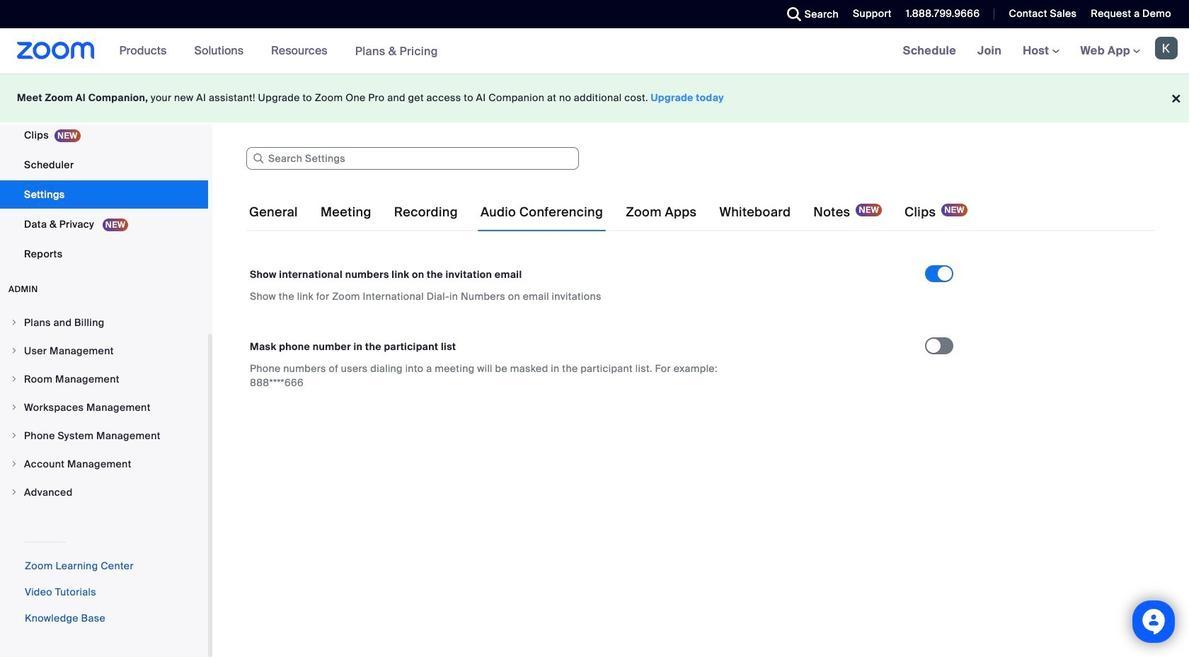 Task type: vqa. For each thing, say whether or not it's contained in the screenshot.
Support link
no



Task type: locate. For each thing, give the bounding box(es) containing it.
product information navigation
[[109, 28, 449, 74]]

3 menu item from the top
[[0, 366, 208, 393]]

menu item
[[0, 309, 208, 336], [0, 338, 208, 365], [0, 366, 208, 393], [0, 394, 208, 421], [0, 423, 208, 450], [0, 451, 208, 478], [0, 479, 208, 506]]

right image
[[10, 347, 18, 355], [10, 375, 18, 384], [10, 404, 18, 412], [10, 432, 18, 440], [10, 460, 18, 469], [10, 488, 18, 497]]

footer
[[0, 74, 1189, 122]]

7 menu item from the top
[[0, 479, 208, 506]]

5 right image from the top
[[10, 460, 18, 469]]

banner
[[0, 28, 1189, 74]]

2 right image from the top
[[10, 375, 18, 384]]

admin menu menu
[[0, 309, 208, 508]]

zoom logo image
[[17, 42, 95, 59]]

6 right image from the top
[[10, 488, 18, 497]]

1 right image from the top
[[10, 347, 18, 355]]

3 right image from the top
[[10, 404, 18, 412]]

personal menu menu
[[0, 0, 208, 270]]



Task type: describe. For each thing, give the bounding box(es) containing it.
4 right image from the top
[[10, 432, 18, 440]]

right image
[[10, 319, 18, 327]]

5 menu item from the top
[[0, 423, 208, 450]]

6 menu item from the top
[[0, 451, 208, 478]]

4 menu item from the top
[[0, 394, 208, 421]]

1 menu item from the top
[[0, 309, 208, 336]]

Search Settings text field
[[246, 147, 579, 170]]

2 menu item from the top
[[0, 338, 208, 365]]

meetings navigation
[[893, 28, 1189, 74]]

profile picture image
[[1155, 37, 1178, 59]]

tabs of my account settings page tab list
[[246, 193, 971, 232]]



